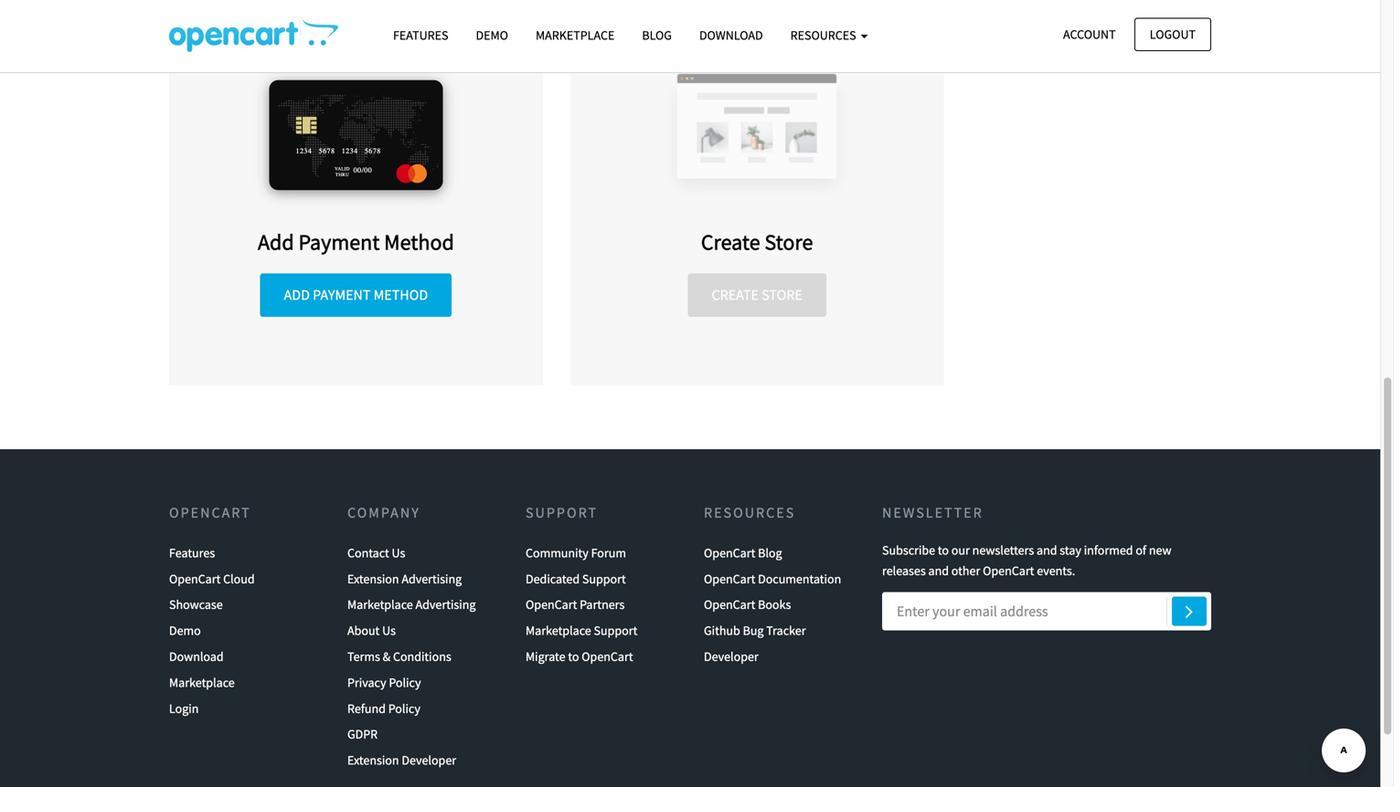 Task type: describe. For each thing, give the bounding box(es) containing it.
community forum link
[[526, 541, 626, 567]]

1 vertical spatial resources
[[704, 504, 796, 523]]

refund policy
[[347, 701, 420, 717]]

extension for extension advertising
[[347, 571, 399, 588]]

1 horizontal spatial developer
[[704, 649, 759, 665]]

tracker
[[766, 623, 806, 640]]

angle right image
[[1185, 601, 1193, 623]]

opencart blog
[[704, 545, 782, 562]]

extension developer
[[347, 753, 456, 769]]

1 horizontal spatial marketplace link
[[522, 19, 628, 51]]

opencart documentation
[[704, 571, 841, 588]]

gdpr link
[[347, 722, 378, 748]]

advertising for extension advertising
[[402, 571, 462, 588]]

migrate to opencart
[[526, 649, 633, 665]]

our
[[951, 542, 970, 559]]

marketplace for leftmost marketplace link
[[169, 675, 235, 691]]

features for demo
[[393, 27, 448, 43]]

download for demo
[[169, 649, 224, 665]]

opencart books
[[704, 597, 791, 614]]

partners
[[580, 597, 625, 614]]

0 vertical spatial blog
[[642, 27, 672, 43]]

opencart documentation link
[[704, 567, 841, 593]]

features for opencart cloud
[[169, 545, 215, 562]]

gdpr
[[347, 727, 378, 743]]

forum
[[591, 545, 626, 562]]

extension for extension developer
[[347, 753, 399, 769]]

store
[[765, 229, 813, 256]]

add payment method
[[284, 286, 428, 304]]

login link
[[169, 696, 199, 722]]

opencart - add cloud store image
[[169, 19, 338, 52]]

marketplace support
[[526, 623, 637, 640]]

about us
[[347, 623, 396, 640]]

contact us link
[[347, 541, 405, 567]]

extension developer link
[[347, 748, 456, 774]]

0 vertical spatial support
[[526, 504, 598, 523]]

policy for privacy policy
[[389, 675, 421, 691]]

opencart for opencart documentation
[[704, 571, 755, 588]]

opencart partners
[[526, 597, 625, 614]]

opencart cloud
[[169, 571, 255, 588]]

books
[[758, 597, 791, 614]]

marketplace for marketplace support
[[526, 623, 591, 640]]

advertising for marketplace advertising
[[416, 597, 476, 614]]

refund policy link
[[347, 696, 420, 722]]

migrate
[[526, 649, 565, 665]]

add payment method
[[258, 229, 454, 256]]

showcase link
[[169, 593, 223, 618]]

to for subscribe
[[938, 542, 949, 559]]

0 vertical spatial resources
[[790, 27, 859, 43]]

company
[[347, 504, 420, 523]]

opencart blog link
[[704, 541, 782, 567]]

1 horizontal spatial demo link
[[462, 19, 522, 51]]

extension advertising
[[347, 571, 462, 588]]

contact
[[347, 545, 389, 562]]

github
[[704, 623, 740, 640]]

download link for blog
[[686, 19, 777, 51]]

logout link
[[1134, 18, 1211, 51]]

opencart cloud link
[[169, 567, 255, 593]]

resources link
[[777, 19, 882, 51]]

about
[[347, 623, 380, 640]]

developer link
[[704, 644, 759, 670]]

opencart for opencart cloud
[[169, 571, 221, 588]]

marketplace for rightmost marketplace link
[[536, 27, 615, 43]]

0 horizontal spatial developer
[[402, 753, 456, 769]]

refund
[[347, 701, 386, 717]]

features link for opencart cloud
[[169, 541, 215, 567]]

terms & conditions link
[[347, 644, 451, 670]]

opencart inside subscribe to our newsletters and stay informed of new releases and other opencart events.
[[983, 563, 1034, 579]]

create store
[[701, 229, 813, 256]]

marketplace advertising
[[347, 597, 476, 614]]

account link
[[1048, 18, 1131, 51]]



Task type: locate. For each thing, give the bounding box(es) containing it.
add payment method link
[[260, 274, 452, 317]]

1 horizontal spatial download link
[[686, 19, 777, 51]]

releases
[[882, 563, 926, 579]]

1 vertical spatial features
[[169, 545, 215, 562]]

to for migrate
[[568, 649, 579, 665]]

support
[[526, 504, 598, 523], [582, 571, 626, 588], [594, 623, 637, 640]]

dedicated support link
[[526, 567, 626, 593]]

opencart up github
[[704, 597, 755, 614]]

method
[[384, 229, 454, 256]]

1 vertical spatial extension
[[347, 753, 399, 769]]

newsletter
[[882, 504, 983, 523]]

documentation
[[758, 571, 841, 588]]

opencart up opencart cloud
[[169, 504, 251, 523]]

payment
[[298, 229, 380, 256]]

developer down refund policy link
[[402, 753, 456, 769]]

0 vertical spatial features link
[[379, 19, 462, 51]]

1 vertical spatial support
[[582, 571, 626, 588]]

opencart up showcase
[[169, 571, 221, 588]]

events.
[[1037, 563, 1075, 579]]

marketplace link
[[522, 19, 628, 51], [169, 670, 235, 696]]

0 vertical spatial advertising
[[402, 571, 462, 588]]

policy
[[389, 675, 421, 691], [388, 701, 420, 717]]

1 horizontal spatial blog
[[758, 545, 782, 562]]

contact us
[[347, 545, 405, 562]]

to
[[938, 542, 949, 559], [568, 649, 579, 665]]

us up extension advertising
[[392, 545, 405, 562]]

dedicated support
[[526, 571, 626, 588]]

policy down privacy policy link
[[388, 701, 420, 717]]

0 vertical spatial marketplace link
[[522, 19, 628, 51]]

add
[[284, 286, 310, 304]]

migrate to opencart link
[[526, 644, 633, 670]]

2 extension from the top
[[347, 753, 399, 769]]

1 vertical spatial developer
[[402, 753, 456, 769]]

download link for demo
[[169, 644, 224, 670]]

policy down terms & conditions link
[[389, 675, 421, 691]]

blog link
[[628, 19, 686, 51]]

0 horizontal spatial and
[[928, 563, 949, 579]]

opencart
[[169, 504, 251, 523], [704, 545, 755, 562], [983, 563, 1034, 579], [169, 571, 221, 588], [704, 571, 755, 588], [526, 597, 577, 614], [704, 597, 755, 614], [582, 649, 633, 665]]

1 vertical spatial policy
[[388, 701, 420, 717]]

to left our
[[938, 542, 949, 559]]

extension down contact us link on the left bottom
[[347, 571, 399, 588]]

us for contact us
[[392, 545, 405, 562]]

1 horizontal spatial features
[[393, 27, 448, 43]]

opencart down opencart blog link
[[704, 571, 755, 588]]

0 horizontal spatial features
[[169, 545, 215, 562]]

privacy
[[347, 675, 386, 691]]

and
[[1037, 542, 1057, 559], [928, 563, 949, 579]]

terms & conditions
[[347, 649, 451, 665]]

showcase
[[169, 597, 223, 614]]

dedicated
[[526, 571, 580, 588]]

advertising inside marketplace advertising link
[[416, 597, 476, 614]]

1 horizontal spatial and
[[1037, 542, 1057, 559]]

demo
[[476, 27, 508, 43], [169, 623, 201, 640]]

us right about
[[382, 623, 396, 640]]

us
[[392, 545, 405, 562], [382, 623, 396, 640]]

developer
[[704, 649, 759, 665], [402, 753, 456, 769]]

opencart books link
[[704, 593, 791, 618]]

1 vertical spatial advertising
[[416, 597, 476, 614]]

login
[[169, 701, 199, 717]]

about us link
[[347, 618, 396, 644]]

0 vertical spatial developer
[[704, 649, 759, 665]]

extension advertising link
[[347, 567, 462, 593]]

advertising inside extension advertising link
[[402, 571, 462, 588]]

download right blog link
[[699, 27, 763, 43]]

marketplace
[[536, 27, 615, 43], [347, 597, 413, 614], [526, 623, 591, 640], [169, 675, 235, 691]]

method
[[374, 286, 428, 304]]

features link
[[379, 19, 462, 51], [169, 541, 215, 567]]

0 horizontal spatial features link
[[169, 541, 215, 567]]

conditions
[[393, 649, 451, 665]]

marketplace left blog link
[[536, 27, 615, 43]]

0 horizontal spatial to
[[568, 649, 579, 665]]

logout
[[1150, 26, 1196, 43]]

other
[[951, 563, 980, 579]]

add
[[258, 229, 294, 256]]

0 vertical spatial download
[[699, 27, 763, 43]]

new
[[1149, 542, 1171, 559]]

features link for demo
[[379, 19, 462, 51]]

download link
[[686, 19, 777, 51], [169, 644, 224, 670]]

1 vertical spatial to
[[568, 649, 579, 665]]

0 horizontal spatial download
[[169, 649, 224, 665]]

1 extension from the top
[[347, 571, 399, 588]]

marketplace for marketplace advertising
[[347, 597, 413, 614]]

and left other
[[928, 563, 949, 579]]

1 vertical spatial features link
[[169, 541, 215, 567]]

download for blog
[[699, 27, 763, 43]]

1 vertical spatial download link
[[169, 644, 224, 670]]

opencart down dedicated
[[526, 597, 577, 614]]

marketplace advertising link
[[347, 593, 476, 618]]

newsletters
[[972, 542, 1034, 559]]

0 vertical spatial policy
[[389, 675, 421, 691]]

0 horizontal spatial marketplace link
[[169, 670, 235, 696]]

us for about us
[[382, 623, 396, 640]]

1 horizontal spatial download
[[699, 27, 763, 43]]

1 vertical spatial marketplace link
[[169, 670, 235, 696]]

opencart down newsletters
[[983, 563, 1034, 579]]

create
[[701, 229, 760, 256]]

to inside subscribe to our newsletters and stay informed of new releases and other opencart events.
[[938, 542, 949, 559]]

support up community
[[526, 504, 598, 523]]

2 vertical spatial support
[[594, 623, 637, 640]]

opencart down marketplace support link
[[582, 649, 633, 665]]

features
[[393, 27, 448, 43], [169, 545, 215, 562]]

1 horizontal spatial to
[[938, 542, 949, 559]]

advertising down extension advertising link
[[416, 597, 476, 614]]

support for dedicated
[[582, 571, 626, 588]]

of
[[1136, 542, 1146, 559]]

to down marketplace support link
[[568, 649, 579, 665]]

0 vertical spatial extension
[[347, 571, 399, 588]]

0 horizontal spatial download link
[[169, 644, 224, 670]]

1 vertical spatial download
[[169, 649, 224, 665]]

and up events.
[[1037, 542, 1057, 559]]

marketplace up migrate
[[526, 623, 591, 640]]

extension down the gdpr link
[[347, 753, 399, 769]]

1 vertical spatial and
[[928, 563, 949, 579]]

stay
[[1060, 542, 1081, 559]]

0 vertical spatial us
[[392, 545, 405, 562]]

community forum
[[526, 545, 626, 562]]

cloud
[[223, 571, 255, 588]]

0 vertical spatial download link
[[686, 19, 777, 51]]

opencart partners link
[[526, 593, 625, 618]]

opencart for opencart books
[[704, 597, 755, 614]]

subscribe
[[882, 542, 935, 559]]

payment
[[313, 286, 371, 304]]

Enter your email address text field
[[882, 593, 1211, 631]]

0 horizontal spatial blog
[[642, 27, 672, 43]]

0 vertical spatial features
[[393, 27, 448, 43]]

marketplace up about us
[[347, 597, 413, 614]]

0 vertical spatial and
[[1037, 542, 1057, 559]]

extension
[[347, 571, 399, 588], [347, 753, 399, 769]]

0 vertical spatial to
[[938, 542, 949, 559]]

demo link
[[462, 19, 522, 51], [169, 618, 201, 644]]

privacy policy
[[347, 675, 421, 691]]

support down partners
[[594, 623, 637, 640]]

support up partners
[[582, 571, 626, 588]]

github bug tracker link
[[704, 618, 806, 644]]

0 horizontal spatial demo link
[[169, 618, 201, 644]]

0 horizontal spatial demo
[[169, 623, 201, 640]]

&
[[383, 649, 391, 665]]

opencart up opencart documentation
[[704, 545, 755, 562]]

download down showcase "link" at the bottom of page
[[169, 649, 224, 665]]

opencart for opencart
[[169, 504, 251, 523]]

1 vertical spatial demo link
[[169, 618, 201, 644]]

account
[[1063, 26, 1116, 43]]

1 horizontal spatial features link
[[379, 19, 462, 51]]

0 vertical spatial demo
[[476, 27, 508, 43]]

1 vertical spatial demo
[[169, 623, 201, 640]]

github bug tracker
[[704, 623, 806, 640]]

blog
[[642, 27, 672, 43], [758, 545, 782, 562]]

opencart for opencart partners
[[526, 597, 577, 614]]

privacy policy link
[[347, 670, 421, 696]]

opencart for opencart blog
[[704, 545, 755, 562]]

subscribe to our newsletters and stay informed of new releases and other opencart events.
[[882, 542, 1171, 579]]

terms
[[347, 649, 380, 665]]

advertising up marketplace advertising
[[402, 571, 462, 588]]

marketplace up login
[[169, 675, 235, 691]]

policy for refund policy
[[388, 701, 420, 717]]

community
[[526, 545, 589, 562]]

0 vertical spatial demo link
[[462, 19, 522, 51]]

1 horizontal spatial demo
[[476, 27, 508, 43]]

developer down github
[[704, 649, 759, 665]]

bug
[[743, 623, 764, 640]]

support for marketplace
[[594, 623, 637, 640]]

1 vertical spatial us
[[382, 623, 396, 640]]

advertising
[[402, 571, 462, 588], [416, 597, 476, 614]]

1 vertical spatial blog
[[758, 545, 782, 562]]

marketplace support link
[[526, 618, 637, 644]]

informed
[[1084, 542, 1133, 559]]



Task type: vqa. For each thing, say whether or not it's contained in the screenshot.
Extension Developer
yes



